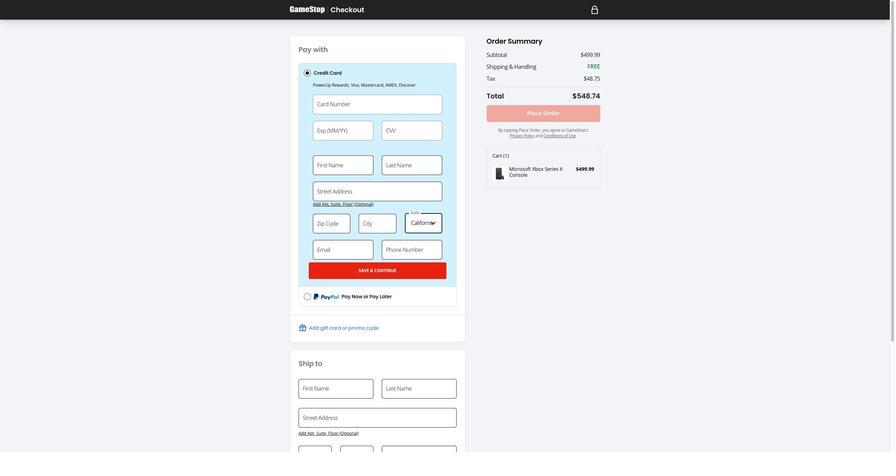 Task type: locate. For each thing, give the bounding box(es) containing it.
None telephone field
[[382, 240, 442, 260]]

tab list
[[299, 63, 457, 307]]

None text field
[[313, 95, 442, 114], [313, 182, 442, 201], [340, 446, 373, 453], [313, 95, 442, 114], [313, 182, 442, 201], [340, 446, 373, 453]]

None password field
[[382, 121, 442, 140]]

None email field
[[313, 240, 373, 260]]

gift card image
[[299, 324, 307, 333]]

lock icon image
[[591, 6, 598, 14]]

None text field
[[313, 121, 373, 140], [313, 156, 373, 175], [382, 156, 442, 175], [313, 214, 351, 234], [359, 214, 396, 234], [299, 379, 373, 399], [382, 379, 457, 399], [299, 408, 457, 428], [299, 446, 332, 453], [313, 121, 373, 140], [313, 156, 373, 175], [382, 156, 442, 175], [313, 214, 351, 234], [359, 214, 396, 234], [299, 379, 373, 399], [382, 379, 457, 399], [299, 408, 457, 428], [299, 446, 332, 453]]



Task type: describe. For each thing, give the bounding box(es) containing it.
gamestop image
[[290, 6, 325, 14]]

microsoft xbox series x console image
[[493, 166, 507, 181]]



Task type: vqa. For each thing, say whether or not it's contained in the screenshot.
gamestop image
yes



